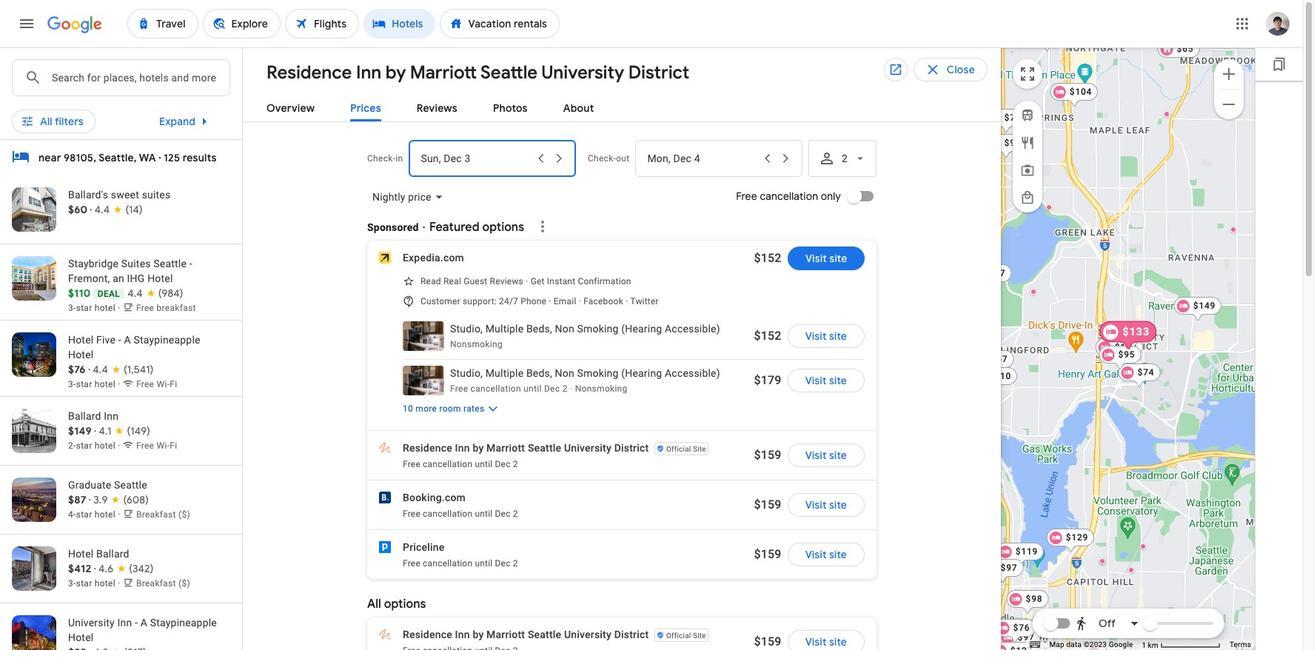 Task type: vqa. For each thing, say whether or not it's contained in the screenshot.


Task type: locate. For each thing, give the bounding box(es) containing it.
all filters button
[[12, 59, 95, 83], [12, 104, 95, 139]]

priceline free cancellation until dec 2
[[403, 541, 518, 569]]

2 filters from the top
[[55, 115, 83, 128]]

1 filters from the top
[[55, 64, 83, 78]]

star right or
[[459, 64, 478, 78]]

priceline
[[403, 541, 445, 553]]

0 horizontal spatial check-out text field
[[476, 13, 566, 47]]

breakfast ($) down (608) at the bottom
[[136, 509, 190, 520]]

(hearing down twitter on the top of page
[[621, 323, 662, 335]]

university inn - a staypineapple hotel link
[[0, 603, 242, 650]]

0 vertical spatial studio,
[[450, 323, 483, 335]]

- for hotel five - a staypineapple hotel $76 ·
[[118, 334, 121, 346]]

3 3- from the top
[[68, 578, 76, 589]]

0 horizontal spatial check-in text field
[[332, 13, 420, 47]]

beds, inside studio, multiple beds, non smoking (hearing accessible) free cancellation until dec 2 · nonsmoking
[[526, 367, 552, 379]]

cancellation left only
[[760, 190, 818, 203]]

staypineapple inside university inn - a staypineapple hotel
[[150, 617, 217, 629]]

ballard inside ballard inn $149 ·
[[68, 410, 101, 422]]

0 vertical spatial accessible)
[[665, 323, 720, 335]]

2 fi from the top
[[170, 441, 177, 451]]

0 vertical spatial (hearing
[[621, 323, 662, 335]]

1 vertical spatial ($)
[[179, 578, 190, 589]]

2 accessible) from the top
[[665, 367, 720, 379]]

dec inside booking.com free cancellation until dec 2
[[495, 509, 511, 519]]

breakfast ($) for (608)
[[136, 509, 190, 520]]

mildred's bed & breakfast image
[[1140, 543, 1146, 549]]

$133 link
[[1100, 321, 1157, 351]]

marriott
[[410, 61, 477, 84], [487, 442, 525, 454], [487, 629, 525, 640]]

$149 link
[[1174, 297, 1222, 322]]

0 horizontal spatial -
[[118, 334, 121, 346]]

$130
[[1026, 635, 1049, 645]]

filters
[[55, 64, 83, 78], [55, 115, 83, 128]]

4.6
[[99, 562, 113, 575]]

0 vertical spatial smoking
[[577, 323, 619, 335]]

7 visit site from the top
[[805, 635, 847, 649]]

reviews down or
[[417, 101, 458, 115]]

$76 left 4.4 out of 5 stars from 1,541 reviews image
[[68, 363, 86, 376]]

hotel · for $76
[[95, 379, 120, 389]]

1 vertical spatial by
[[473, 442, 484, 454]]

cancellation inside priceline free cancellation until dec 2
[[423, 558, 473, 569]]

(hearing inside studio, multiple beds, non smoking (hearing accessible) nonsmoking
[[621, 323, 662, 335]]

star down ballard inn $149 ·
[[76, 441, 92, 451]]

2 inside booking.com free cancellation until dec 2
[[513, 509, 518, 519]]

cancellation
[[760, 190, 818, 203], [471, 384, 521, 394], [423, 459, 473, 469], [423, 509, 473, 519], [423, 558, 473, 569]]

wi-
[[157, 379, 170, 389], [157, 441, 170, 451]]

residence inn by marriott seattle university district for fourth visit site button from the top of the page
[[403, 442, 649, 454]]

1 vertical spatial free wi-fi
[[136, 441, 177, 451]]

by for seventh visit site button
[[473, 629, 484, 640]]

university inn - a staypineapple hotel
[[68, 617, 217, 643]]

2 vertical spatial by
[[473, 629, 484, 640]]

a for university inn - a staypineapple hotel
[[141, 617, 147, 629]]

clear image
[[251, 21, 269, 39]]

1 vertical spatial options
[[384, 597, 426, 612]]

1 horizontal spatial $110
[[989, 371, 1012, 381]]

3-star hotel · for $76
[[68, 379, 123, 389]]

0 vertical spatial a
[[124, 334, 131, 346]]

3 visit from the top
[[805, 374, 827, 387]]

1 vertical spatial -
[[118, 334, 121, 346]]

3-star hotel · for $412
[[68, 578, 123, 589]]

$76 up $130
[[1013, 623, 1030, 633]]

greenlake guest house image
[[1046, 204, 1052, 210]]

email
[[554, 296, 576, 307]]

all inside the 'filters' form
[[40, 64, 52, 78]]

staybridge suites seattle - fremont, an ihg hotel $110 deal
[[68, 258, 192, 300]]

$110 down "$67"
[[989, 371, 1012, 381]]

· down studio, multiple beds, non smoking (hearing accessible) nonsmoking
[[570, 384, 573, 394]]

check-in text field inside the 'filters' form
[[332, 13, 420, 47]]

seattle
[[481, 61, 538, 84], [154, 258, 187, 270], [528, 442, 561, 454], [114, 479, 147, 491], [528, 629, 561, 640]]

breakfast down (608) at the bottom
[[136, 509, 176, 520]]

4 site from the top
[[829, 449, 847, 462]]

0 vertical spatial 4.4
[[95, 203, 110, 216]]

2 visit from the top
[[805, 329, 827, 343]]

0 horizontal spatial $110
[[68, 287, 91, 300]]

only
[[821, 190, 841, 203]]

0 vertical spatial all filters
[[40, 64, 83, 78]]

1 horizontal spatial a
[[141, 617, 147, 629]]

0 vertical spatial $76
[[68, 363, 86, 376]]

expand button
[[142, 104, 231, 139]]

1 vertical spatial official
[[666, 631, 691, 640]]

4.4 out of 5 stars from 14 reviews image
[[95, 202, 143, 217]]

nonsmoking inside studio, multiple beds, non smoking (hearing accessible) nonsmoking
[[450, 339, 503, 349]]

check-in text field up rating
[[332, 13, 420, 47]]

star down fremont,
[[76, 303, 92, 313]]

ihg
[[127, 272, 145, 284]]

1 vertical spatial check-out text field
[[647, 141, 758, 176]]

accessible) inside studio, multiple beds, non smoking (hearing accessible) nonsmoking
[[665, 323, 720, 335]]

studio, down support:
[[450, 323, 483, 335]]

a up 4.3 out of 5 stars from 817 reviews image
[[141, 617, 147, 629]]

(342)
[[129, 562, 154, 575]]

5-
[[448, 64, 459, 78]]

studio, multiple beds, non smoking (hearing accessible) nonsmoking
[[450, 323, 720, 349]]

2 beds, from the top
[[526, 367, 552, 379]]

visit site for 2nd visit site button
[[805, 329, 847, 343]]

Check-out text field
[[476, 13, 566, 47], [647, 141, 758, 176]]

nonsmoking inside studio, multiple beds, non smoking (hearing accessible) free cancellation until dec 2 · nonsmoking
[[575, 384, 628, 394]]

5 visit site from the top
[[805, 498, 847, 512]]

5 visit site button from the top
[[788, 493, 865, 517]]

0 vertical spatial district
[[628, 61, 690, 84]]

beds, down studio, multiple beds, non smoking (hearing accessible) nonsmoking
[[526, 367, 552, 379]]

6 visit from the top
[[805, 548, 827, 561]]

dec down booking.com free cancellation until dec 2
[[495, 558, 511, 569]]

all
[[40, 64, 52, 78], [40, 115, 52, 128], [367, 597, 381, 612]]

0 vertical spatial all filters button
[[12, 59, 95, 83]]

3-star hotel ·
[[68, 303, 123, 313], [68, 379, 123, 389], [68, 578, 123, 589]]

· left twitter on the top of page
[[626, 296, 628, 307]]

Search for places, hotels and more text field
[[51, 60, 230, 96]]

1 vertical spatial residence inn by marriott seattle university district
[[403, 442, 649, 454]]

1 vertical spatial $97
[[1001, 563, 1018, 573]]

1 vertical spatial accessible)
[[665, 367, 720, 379]]

star up ballard inn $149 ·
[[76, 379, 92, 389]]

hotel · down 4.4 out of 5 stars from 1,541 reviews image
[[95, 379, 120, 389]]

featured
[[429, 220, 480, 235]]

4.4 down five on the left bottom of the page
[[93, 363, 108, 376]]

inn inside university inn - a staypineapple hotel
[[117, 617, 132, 629]]

$110 down fremont,
[[68, 287, 91, 300]]

filters left the under
[[55, 64, 83, 78]]

university inside "heading"
[[541, 61, 624, 84]]

tab list
[[243, 90, 1001, 122]]

$74
[[1138, 367, 1155, 378]]

$87
[[1132, 328, 1149, 338], [68, 493, 86, 506]]

staypineapple down 'free breakfast'
[[134, 334, 200, 346]]

- right five on the left bottom of the page
[[118, 334, 121, 346]]

prices
[[350, 101, 381, 115]]

1 vertical spatial $119
[[980, 630, 1003, 640]]

free wi-fi for (149)
[[136, 441, 177, 451]]

dec up priceline free cancellation until dec 2
[[495, 509, 511, 519]]

$129 link
[[1047, 529, 1095, 554]]

1 vertical spatial beds,
[[526, 367, 552, 379]]

1 vertical spatial 4-
[[68, 509, 76, 520]]

· left '3.9'
[[89, 493, 91, 506]]

accessible)
[[665, 323, 720, 335], [665, 367, 720, 379]]

staypineapple
[[134, 334, 200, 346], [150, 617, 217, 629]]

non down email
[[555, 323, 574, 335]]

a inside university inn - a staypineapple hotel
[[141, 617, 147, 629]]

2 multiple from the top
[[485, 367, 524, 379]]

until inside studio, multiple beds, non smoking (hearing accessible) free cancellation until dec 2 · nonsmoking
[[524, 384, 542, 394]]

0 vertical spatial options
[[482, 220, 524, 235]]

hotel · for $412
[[95, 578, 120, 589]]

cancellation up rates
[[471, 384, 521, 394]]

- inside university inn - a staypineapple hotel
[[135, 617, 138, 629]]

birch tree cottage image
[[1231, 227, 1237, 232]]

map region
[[817, 0, 1314, 650]]

2 vertical spatial -
[[135, 617, 138, 629]]

($)
[[179, 509, 190, 520], [179, 578, 190, 589]]

1 beds, from the top
[[526, 323, 552, 335]]

residence for seventh visit site button
[[403, 629, 452, 640]]

1 smoking from the top
[[577, 323, 619, 335]]

visit site for sixth visit site button from the top
[[805, 548, 847, 561]]

beds,
[[526, 323, 552, 335], [526, 367, 552, 379]]

$119 left the $129 link
[[1016, 546, 1038, 557]]

· left email
[[549, 296, 551, 307]]

5 visit from the top
[[805, 498, 827, 512]]

university
[[541, 61, 624, 84], [564, 442, 612, 454], [68, 617, 115, 629], [564, 629, 612, 640]]

offers button
[[574, 59, 657, 83]]

7 visit from the top
[[805, 635, 827, 649]]

wi- down hotel five - a staypineapple hotel $76 ·
[[157, 379, 170, 389]]

$149 inside ballard inn $149 ·
[[68, 424, 92, 438]]

10 more room rates
[[403, 404, 485, 414]]

1 horizontal spatial check-out text field
[[647, 141, 758, 176]]

2 3-star hotel · from the top
[[68, 379, 123, 389]]

1 vertical spatial smoking
[[577, 367, 619, 379]]

$119 link left keyboard shortcuts icon
[[961, 626, 1009, 650]]

ballard inside 'hotel ballard $412 ·'
[[96, 548, 129, 560]]

multiple inside studio, multiple beds, non smoking (hearing accessible) free cancellation until dec 2 · nonsmoking
[[485, 367, 524, 379]]

seattle inside staybridge suites seattle - fremont, an ihg hotel $110 deal
[[154, 258, 187, 270]]

1 vertical spatial multiple
[[485, 367, 524, 379]]

star inside 4- or 5-star button
[[459, 64, 478, 78]]

hotel · down 4.6
[[95, 578, 120, 589]]

2 wi- from the top
[[157, 441, 170, 451]]

3- for $110
[[68, 303, 76, 313]]

1 multiple from the top
[[485, 323, 524, 335]]

non for $152
[[555, 323, 574, 335]]

4.1 out of 5 stars from 149 reviews image
[[99, 424, 150, 438]]

4- left or
[[421, 64, 433, 78]]

4.4 for (1,541)
[[93, 363, 108, 376]]

1 vertical spatial ballard
[[96, 548, 129, 560]]

dec
[[544, 384, 560, 394], [495, 459, 511, 469], [495, 509, 511, 519], [495, 558, 511, 569]]

0 vertical spatial beds,
[[526, 323, 552, 335]]

hotel ballard $412 ·
[[68, 548, 129, 575]]

0 horizontal spatial $149
[[68, 424, 92, 438]]

2 check- from the left
[[588, 153, 616, 164]]

$152
[[754, 251, 782, 265], [754, 329, 782, 343]]

1 vertical spatial official site
[[666, 631, 706, 640]]

$119 link up the $98 at the right of the page
[[996, 543, 1044, 568]]

3 visit site from the top
[[805, 374, 847, 387]]

2 vertical spatial all
[[367, 597, 381, 612]]

studio, inside studio, multiple beds, non smoking (hearing accessible) free cancellation until dec 2 · nonsmoking
[[450, 367, 483, 379]]

1 vertical spatial $152
[[754, 329, 782, 343]]

2 free wi-fi from the top
[[136, 441, 177, 451]]

1 $152 from the top
[[754, 251, 782, 265]]

under $50 button
[[101, 59, 187, 83]]

terms link
[[1230, 641, 1251, 649]]

staypineapple inside hotel five - a staypineapple hotel $76 ·
[[134, 334, 200, 346]]

non
[[555, 323, 574, 335], [555, 367, 574, 379]]

until
[[524, 384, 542, 394], [475, 459, 493, 469], [475, 509, 493, 519], [475, 558, 493, 569]]

filters inside form
[[55, 64, 83, 78]]

view larger map image
[[1019, 65, 1037, 83]]

hotel · down deal on the left of the page
[[95, 303, 120, 313]]

seattle gaslight inn image
[[1137, 630, 1142, 636]]

about
[[563, 101, 594, 115]]

1 vertical spatial $97 link
[[981, 559, 1024, 584]]

2 all filters from the top
[[40, 115, 83, 128]]

five
[[96, 334, 116, 346]]

0 vertical spatial official site
[[666, 445, 706, 453]]

3 hotel · from the top
[[95, 441, 120, 451]]

$119
[[1016, 546, 1038, 557], [980, 630, 1003, 640]]

2 official from the top
[[666, 631, 691, 640]]

reviews up 24/7 at the top left of page
[[490, 276, 523, 287]]

2 vertical spatial 3-
[[68, 578, 76, 589]]

studio, up rates
[[450, 367, 483, 379]]

3 site from the top
[[829, 374, 847, 387]]

hotel · down 4.1
[[95, 441, 120, 451]]

1 horizontal spatial check-
[[588, 153, 616, 164]]

1 vertical spatial a
[[141, 617, 147, 629]]

star for -
[[76, 379, 92, 389]]

4 visit from the top
[[805, 449, 827, 462]]

star down graduate
[[76, 509, 92, 520]]

0 vertical spatial fi
[[170, 379, 177, 389]]

all filters inside the 'filters' form
[[40, 64, 83, 78]]

breakfast ($) down (342)
[[136, 578, 190, 589]]

1 vertical spatial (hearing
[[621, 367, 662, 379]]

1 fi from the top
[[170, 379, 177, 389]]

1 vertical spatial wi-
[[157, 441, 170, 451]]

hotel down $412
[[68, 632, 94, 643]]

0 horizontal spatial reviews
[[417, 101, 458, 115]]

ballard's sweet suites $60 ·
[[68, 189, 171, 216]]

· inside hotel five - a staypineapple hotel $76 ·
[[88, 363, 90, 376]]

0 vertical spatial wi-
[[157, 379, 170, 389]]

hotel up $412
[[68, 548, 94, 560]]

2 hotel · from the top
[[95, 379, 120, 389]]

10
[[403, 404, 413, 414]]

$128 link
[[1096, 338, 1143, 364]]

a inside hotel five - a staypineapple hotel $76 ·
[[124, 334, 131, 346]]

wi- right 2-star hotel ·
[[157, 441, 170, 451]]

1 all filters from the top
[[40, 64, 83, 78]]

university inside university inn - a staypineapple hotel
[[68, 617, 115, 629]]

- inside staybridge suites seattle - fremont, an ihg hotel $110 deal
[[189, 258, 192, 270]]

cancellation down priceline
[[423, 558, 473, 569]]

$87 up $128
[[1132, 328, 1149, 338]]

nonsmoking down support:
[[450, 339, 503, 349]]

2 smoking from the top
[[577, 367, 619, 379]]

0 vertical spatial 3-
[[68, 303, 76, 313]]

0 horizontal spatial $87
[[68, 493, 86, 506]]

0 horizontal spatial $76
[[68, 363, 86, 376]]

zoom out map image
[[1220, 95, 1238, 113]]

check- up "nightly"
[[367, 153, 396, 164]]

3- down $412
[[68, 578, 76, 589]]

$119 left $130 link
[[980, 630, 1003, 640]]

· right email
[[579, 296, 581, 307]]

2 $152 from the top
[[754, 329, 782, 343]]

km
[[1148, 641, 1158, 649]]

1 breakfast ($) from the top
[[136, 509, 190, 520]]

2 visit site from the top
[[805, 329, 847, 343]]

1 official site from the top
[[666, 445, 706, 453]]

non inside studio, multiple beds, non smoking (hearing accessible) nonsmoking
[[555, 323, 574, 335]]

4-
[[421, 64, 433, 78], [68, 509, 76, 520]]

4.4 down the ihg
[[127, 287, 143, 300]]

(984)
[[158, 287, 183, 300]]

(hearing
[[621, 323, 662, 335], [621, 367, 662, 379]]

1 horizontal spatial $119
[[1016, 546, 1038, 557]]

(hearing for $179
[[621, 367, 662, 379]]

near
[[39, 151, 61, 164]]

multiple for $152
[[485, 323, 524, 335]]

- up 4.3 out of 5 stars from 817 reviews image
[[135, 617, 138, 629]]

$110
[[68, 287, 91, 300], [989, 371, 1012, 381]]

residence up overview
[[267, 61, 352, 84]]

4- down graduate
[[68, 509, 76, 520]]

close button
[[914, 58, 988, 81]]

smoking down studio, multiple beds, non smoking (hearing accessible) nonsmoking
[[577, 367, 619, 379]]

site
[[693, 445, 706, 453], [693, 631, 706, 640]]

2 vertical spatial residence
[[403, 629, 452, 640]]

4.4 for (984)
[[127, 287, 143, 300]]

accessible) inside studio, multiple beds, non smoking (hearing accessible) free cancellation until dec 2 · nonsmoking
[[665, 367, 720, 379]]

1 visit from the top
[[805, 251, 827, 265]]

$87 down graduate
[[68, 493, 86, 506]]

1 breakfast from the top
[[136, 509, 176, 520]]

dec down studio, multiple beds, non smoking (hearing accessible) nonsmoking
[[544, 384, 560, 394]]

1 vertical spatial district
[[614, 442, 649, 454]]

1 vertical spatial $76
[[1013, 623, 1030, 633]]

1 vertical spatial all filters
[[40, 115, 83, 128]]

(hearing up 10 more room rates button
[[621, 367, 662, 379]]

hotel · for $87
[[95, 509, 120, 520]]

1 official from the top
[[666, 445, 691, 453]]

1 vertical spatial staypineapple
[[150, 617, 217, 629]]

4- inside button
[[421, 64, 433, 78]]

breakfast down (342)
[[136, 578, 176, 589]]

non for $179
[[555, 367, 574, 379]]

3.9
[[94, 493, 108, 506]]

hotel
[[147, 272, 173, 284], [68, 334, 94, 346], [68, 349, 94, 361], [68, 548, 94, 560], [68, 632, 94, 643]]

residence inn by marriott seattle university district inside residence inn by marriott seattle university district "heading"
[[267, 61, 690, 84]]

0 vertical spatial ballard
[[68, 410, 101, 422]]

nonsmoking down studio, multiple beds, non smoking (hearing accessible) nonsmoking
[[575, 384, 628, 394]]

0 vertical spatial multiple
[[485, 323, 524, 335]]

smoking inside studio, multiple beds, non smoking (hearing accessible) free cancellation until dec 2 · nonsmoking
[[577, 367, 619, 379]]

$76
[[68, 363, 86, 376], [1013, 623, 1030, 633]]

1 ($) from the top
[[179, 509, 190, 520]]

1 vertical spatial all
[[40, 115, 52, 128]]

$129
[[1066, 532, 1089, 543]]

4 visit site from the top
[[805, 449, 847, 462]]

(hearing inside studio, multiple beds, non smoking (hearing accessible) free cancellation until dec 2 · nonsmoking
[[621, 367, 662, 379]]

- inside hotel five - a staypineapple hotel $76 ·
[[118, 334, 121, 346]]

0 vertical spatial breakfast ($)
[[136, 509, 190, 520]]

0 horizontal spatial options
[[384, 597, 426, 612]]

- up breakfast
[[189, 258, 192, 270]]

$110 inside map 'region'
[[989, 371, 1012, 381]]

2 ($) from the top
[[179, 578, 190, 589]]

2 inside popup button
[[842, 153, 848, 164]]

staypineapple down (342)
[[150, 617, 217, 629]]

smoking
[[577, 323, 619, 335], [577, 367, 619, 379]]

2 3- from the top
[[68, 379, 76, 389]]

1 vertical spatial $87
[[68, 493, 86, 506]]

all filters button up near
[[12, 104, 95, 139]]

1 3-star hotel · from the top
[[68, 303, 123, 313]]

cecil bacon manor bed and breakfast image
[[1100, 558, 1105, 564]]

3-star hotel · down 4.6
[[68, 578, 123, 589]]

1 horizontal spatial nonsmoking
[[575, 384, 628, 394]]

0 vertical spatial $87
[[1132, 328, 1149, 338]]

visit site for 5th visit site button
[[805, 498, 847, 512]]

beds, for $179
[[526, 367, 552, 379]]

hotel up the 4.4 out of 5 stars from 984 reviews image at the left top of page
[[147, 272, 173, 284]]

3-star hotel · down 4.4 out of 5 stars from 1,541 reviews image
[[68, 379, 123, 389]]

visit site button
[[788, 246, 865, 270], [788, 324, 865, 348], [788, 369, 865, 392], [788, 444, 865, 467], [788, 493, 865, 517], [788, 543, 865, 566], [788, 630, 865, 650]]

check- down about on the left top
[[588, 153, 616, 164]]

non inside studio, multiple beds, non smoking (hearing accessible) free cancellation until dec 2 · nonsmoking
[[555, 367, 574, 379]]

all filters button down main menu image
[[12, 59, 95, 83]]

free wi-fi down (1,541)
[[136, 379, 177, 389]]

· left 4.4 out of 5 stars from 1,541 reviews image
[[88, 363, 90, 376]]

1 free wi-fi from the top
[[136, 379, 177, 389]]

1 visit site from the top
[[805, 251, 847, 265]]

a
[[124, 334, 131, 346], [141, 617, 147, 629]]

0 vertical spatial by
[[386, 61, 406, 84]]

1 horizontal spatial check-in text field
[[421, 141, 532, 176]]

hotel · for $149
[[95, 441, 120, 451]]

1 horizontal spatial reviews
[[490, 276, 523, 287]]

1 vertical spatial 3-star hotel ·
[[68, 379, 123, 389]]

official for fourth visit site button from the top of the page
[[666, 445, 691, 453]]

1 studio, from the top
[[450, 323, 483, 335]]

0 vertical spatial site
[[693, 445, 706, 453]]

options left the why this ad? image
[[482, 220, 524, 235]]

get
[[531, 276, 545, 287]]

2 vertical spatial $97
[[1018, 632, 1035, 643]]

2 vertical spatial 4.4
[[93, 363, 108, 376]]

$152 down 'free cancellation only'
[[754, 251, 782, 265]]

3- down fremont,
[[68, 303, 76, 313]]

visit for 5th visit site button
[[805, 498, 827, 512]]

6 visit site from the top
[[805, 548, 847, 561]]

cancellation inside studio, multiple beds, non smoking (hearing accessible) free cancellation until dec 2 · nonsmoking
[[471, 384, 521, 394]]

2 breakfast from the top
[[136, 578, 176, 589]]

multiple inside studio, multiple beds, non smoking (hearing accessible) nonsmoking
[[485, 323, 524, 335]]

breakfast ($) for (342)
[[136, 578, 190, 589]]

· left featured at the left of page
[[422, 221, 426, 233]]

terms
[[1230, 641, 1251, 649]]

2 horizontal spatial -
[[189, 258, 192, 270]]

a right five on the left bottom of the page
[[124, 334, 131, 346]]

why this ad? image
[[534, 218, 552, 235]]

1 horizontal spatial -
[[135, 617, 138, 629]]

star
[[459, 64, 478, 78], [76, 303, 92, 313], [76, 379, 92, 389], [76, 441, 92, 451], [76, 509, 92, 520], [76, 578, 92, 589]]

4.4 out of 5 stars from 984 reviews image
[[127, 286, 183, 301]]

5 hotel · from the top
[[95, 578, 120, 589]]

0 horizontal spatial check-
[[367, 153, 396, 164]]

1 non from the top
[[555, 323, 574, 335]]

1 visit site button from the top
[[788, 246, 865, 270]]

filters up 98105,
[[55, 115, 83, 128]]

near 98105, seattle, wa · 125 results
[[39, 151, 217, 164]]

under
[[126, 64, 156, 78]]

2 breakfast ($) from the top
[[136, 578, 190, 589]]

beds, for $152
[[526, 323, 552, 335]]

breakfast
[[136, 509, 176, 520], [136, 578, 176, 589]]

$104 link
[[1051, 83, 1098, 108]]

1 check- from the left
[[367, 153, 396, 164]]

rating
[[352, 64, 381, 78]]

free wi-fi down (149) on the bottom left
[[136, 441, 177, 451]]

hotel · down '3.9'
[[95, 509, 120, 520]]

1 vertical spatial filters
[[55, 115, 83, 128]]

residence down all options
[[403, 629, 452, 640]]

1 vertical spatial studio,
[[450, 367, 483, 379]]

residence up free cancellation until dec 2
[[403, 442, 452, 454]]

1 vertical spatial $149
[[68, 424, 92, 438]]

1 vertical spatial 4.4
[[127, 287, 143, 300]]

2 inside studio, multiple beds, non smoking (hearing accessible) free cancellation until dec 2 · nonsmoking
[[562, 384, 568, 394]]

$152 up "$179"
[[754, 329, 782, 343]]

ballard
[[68, 410, 101, 422], [96, 548, 129, 560]]

2 studio, from the top
[[450, 367, 483, 379]]

multiple
[[485, 323, 524, 335], [485, 367, 524, 379]]

1 horizontal spatial $87
[[1132, 328, 1149, 338]]

nightly price button
[[361, 179, 455, 215]]

2 vertical spatial marriott
[[487, 629, 525, 640]]

fi for (1,541)
[[170, 379, 177, 389]]

1 accessible) from the top
[[665, 323, 720, 335]]

studio, inside studio, multiple beds, non smoking (hearing accessible) nonsmoking
[[450, 323, 483, 335]]

2 official site from the top
[[666, 631, 706, 640]]

3-star hotel · down deal on the left of the page
[[68, 303, 123, 313]]

24/7
[[499, 296, 518, 307]]

non down studio, multiple beds, non smoking (hearing accessible) nonsmoking
[[555, 367, 574, 379]]

1 vertical spatial breakfast
[[136, 578, 176, 589]]

0 horizontal spatial a
[[124, 334, 131, 346]]

smoking inside studio, multiple beds, non smoking (hearing accessible) nonsmoking
[[577, 323, 619, 335]]

beds, down the customer support: 24/7 phone · email · facebook · twitter
[[526, 323, 552, 335]]

0 vertical spatial $110
[[68, 287, 91, 300]]

0 vertical spatial residence
[[267, 61, 352, 84]]

· inside studio, multiple beds, non smoking (hearing accessible) free cancellation until dec 2 · nonsmoking
[[570, 384, 573, 394]]

check-in text field down photos
[[421, 141, 532, 176]]

beds, inside studio, multiple beds, non smoking (hearing accessible) nonsmoking
[[526, 323, 552, 335]]

shafer baillie mansion bed & breakfast image
[[1128, 567, 1134, 573]]

residence
[[267, 61, 352, 84], [403, 442, 452, 454], [403, 629, 452, 640]]

by inside "heading"
[[386, 61, 406, 84]]

2 all filters button from the top
[[12, 104, 95, 139]]

0 vertical spatial $97
[[989, 268, 1006, 278]]

options down priceline
[[384, 597, 426, 612]]

visit for seventh visit site button
[[805, 635, 827, 649]]

reviews
[[417, 101, 458, 115], [490, 276, 523, 287]]

· left get
[[526, 276, 528, 287]]

support:
[[463, 296, 497, 307]]

0 vertical spatial residence inn by marriott seattle university district
[[267, 61, 690, 84]]

· left 4.1
[[94, 424, 96, 438]]

pool
[[276, 64, 297, 78]]

· left 4.6
[[94, 562, 96, 575]]

2 (hearing from the top
[[621, 367, 662, 379]]

2
[[842, 153, 848, 164], [562, 384, 568, 394], [513, 459, 518, 469], [513, 509, 518, 519], [513, 558, 518, 569]]

check-
[[367, 153, 396, 164], [588, 153, 616, 164]]

(hearing for $152
[[621, 323, 662, 335]]

seattle inside "heading"
[[481, 61, 538, 84]]

graduate seattle $87 ·
[[68, 479, 147, 506]]

cancellation down booking.com
[[423, 509, 473, 519]]

1 3- from the top
[[68, 303, 76, 313]]

Check-in text field
[[332, 13, 420, 47], [421, 141, 532, 176]]

ballard up 4.1
[[68, 410, 101, 422]]

1 hotel · from the top
[[95, 303, 120, 313]]

star down $412
[[76, 578, 92, 589]]

main menu image
[[18, 15, 36, 33]]

2 non from the top
[[555, 367, 574, 379]]

3 visit site button from the top
[[788, 369, 865, 392]]

4 hotel · from the top
[[95, 509, 120, 520]]

1 vertical spatial site
[[693, 631, 706, 640]]

check-out text field inside the 'filters' form
[[476, 13, 566, 47]]

deal
[[98, 289, 120, 299]]

3 3-star hotel · from the top
[[68, 578, 123, 589]]

1 (hearing from the top
[[621, 323, 662, 335]]

1 wi- from the top
[[157, 379, 170, 389]]

$65
[[1177, 44, 1194, 54]]

· right $60 at top left
[[90, 203, 92, 216]]

1 vertical spatial $110
[[989, 371, 1012, 381]]

4.4 down ballard's
[[95, 203, 110, 216]]

3 $159 from the top
[[754, 547, 782, 561]]

0 vertical spatial ($)
[[179, 509, 190, 520]]

$110 inside staybridge suites seattle - fremont, an ihg hotel $110 deal
[[68, 287, 91, 300]]

1 horizontal spatial $76
[[1013, 623, 1030, 633]]



Task type: describe. For each thing, give the bounding box(es) containing it.
check-in
[[367, 153, 403, 164]]

visit for sixth visit site button from the top
[[805, 548, 827, 561]]

2-
[[68, 441, 76, 451]]

2 $159 from the top
[[754, 498, 782, 512]]

near 98105, seattle, wa · 125 results heading
[[39, 149, 217, 167]]

$117
[[1051, 617, 1074, 627]]

official for seventh visit site button
[[666, 631, 691, 640]]

4+ rating
[[337, 64, 381, 78]]

hotel · for $110
[[95, 303, 120, 313]]

10 more room rates button
[[403, 393, 865, 424]]

$78 link
[[985, 109, 1027, 134]]

4.4 for (14)
[[95, 203, 110, 216]]

$149 inside map 'region'
[[1193, 301, 1216, 311]]

facebook
[[584, 296, 623, 307]]

zoom in map image
[[1220, 65, 1238, 83]]

$92 link
[[985, 134, 1027, 159]]

until inside booking.com free cancellation until dec 2
[[475, 509, 493, 519]]

wi- for (1,541)
[[157, 379, 170, 389]]

residence inn by marriott seattle university district heading
[[255, 59, 690, 84]]

hotel up 4.4 out of 5 stars from 1,541 reviews image
[[68, 349, 94, 361]]

$117 link
[[1032, 613, 1080, 638]]

0 vertical spatial reviews
[[417, 101, 458, 115]]

inn inside ballard inn $149 ·
[[104, 410, 119, 422]]

$92
[[1004, 138, 1021, 148]]

$87 link
[[1113, 324, 1155, 349]]

visit for fifth visit site button from the bottom
[[805, 374, 827, 387]]

fremont,
[[68, 272, 110, 284]]

seattle,
[[99, 151, 137, 164]]

3-star hotel · for $110
[[68, 303, 123, 313]]

4 visit site button from the top
[[788, 444, 865, 467]]

$76 inside hotel five - a staypineapple hotel $76 ·
[[68, 363, 86, 376]]

(608)
[[123, 493, 149, 506]]

dec inside studio, multiple beds, non smoking (hearing accessible) free cancellation until dec 2 · nonsmoking
[[544, 384, 560, 394]]

· inside 'ballard's sweet suites $60 ·'
[[90, 203, 92, 216]]

4- for 4-star hotel ·
[[68, 509, 76, 520]]

2 vertical spatial $97 link
[[999, 629, 1041, 650]]

$130 link
[[1007, 631, 1055, 650]]

$98
[[1026, 594, 1043, 604]]

residence for fourth visit site button from the top of the page
[[403, 442, 452, 454]]

twitter
[[630, 296, 659, 307]]

staypineapple for hotel five - a staypineapple hotel $76 ·
[[134, 334, 200, 346]]

google
[[1109, 641, 1133, 649]]

$50
[[159, 64, 178, 78]]

breakfast for (608)
[[136, 509, 176, 520]]

room
[[439, 404, 461, 414]]

accessible) for $152
[[665, 323, 720, 335]]

4.4 out of 5 stars from 1,541 reviews image
[[93, 362, 154, 377]]

price
[[518, 64, 543, 78]]

($) for (608)
[[179, 509, 190, 520]]

3.9 out of 5 stars from 608 reviews image
[[94, 492, 149, 507]]

0 vertical spatial $119 link
[[996, 543, 1044, 568]]

visit site for seventh visit site button
[[805, 635, 847, 649]]

data
[[1067, 641, 1082, 649]]

2 inside priceline free cancellation until dec 2
[[513, 558, 518, 569]]

an
[[113, 272, 124, 284]]

3- for $412
[[68, 578, 76, 589]]

studio, for $152
[[450, 323, 483, 335]]

1 horizontal spatial options
[[482, 220, 524, 235]]

by for fourth visit site button from the top of the page
[[473, 442, 484, 454]]

$95
[[1118, 349, 1135, 360]]

dec up booking.com free cancellation until dec 2
[[495, 459, 511, 469]]

pool button
[[251, 59, 306, 83]]

read
[[421, 276, 441, 287]]

visit for fourth visit site button from the top of the page
[[805, 449, 827, 462]]

(14)
[[125, 203, 143, 216]]

multiple for $179
[[485, 367, 524, 379]]

hotel left five on the left bottom of the page
[[68, 334, 94, 346]]

phone
[[521, 296, 547, 307]]

cancellation inside booking.com free cancellation until dec 2
[[423, 509, 473, 519]]

nightly
[[372, 191, 405, 203]]

2 vertical spatial district
[[614, 629, 649, 640]]

booking.com free cancellation until dec 2
[[403, 492, 518, 519]]

in
[[396, 153, 403, 164]]

hotel inside university inn - a staypineapple hotel
[[68, 632, 94, 643]]

breakfast
[[157, 303, 196, 313]]

2 visit site button from the top
[[788, 324, 865, 348]]

$97 for $97 link to the middle
[[1001, 563, 1018, 573]]

confirmation
[[578, 276, 631, 287]]

customer
[[421, 296, 460, 307]]

read real guest reviews · get instant confirmation
[[421, 276, 631, 287]]

1 $159 from the top
[[754, 448, 782, 462]]

0 horizontal spatial $119
[[980, 630, 1003, 640]]

· inside 'hotel ballard $412 ·'
[[94, 562, 96, 575]]

expedia.com
[[403, 252, 464, 264]]

breakfast for (342)
[[136, 578, 176, 589]]

visit for 1st visit site button from the top of the page
[[805, 251, 827, 265]]

visit for 2nd visit site button
[[805, 329, 827, 343]]

visit site for fourth visit site button from the top of the page
[[805, 449, 847, 462]]

4 $159 from the top
[[754, 635, 782, 649]]

filters form
[[12, 1, 775, 104]]

2 site from the top
[[693, 631, 706, 640]]

off
[[1099, 617, 1116, 630]]

7 visit site button from the top
[[788, 630, 865, 650]]

under $50
[[126, 64, 178, 78]]

official site for seventh visit site button
[[666, 631, 706, 640]]

$76 inside map 'region'
[[1013, 623, 1030, 633]]

studio, multiple beds, non smoking (hearing accessible) free cancellation until dec 2 · nonsmoking
[[450, 367, 720, 394]]

5 site from the top
[[829, 498, 847, 512]]

$87 inside map 'region'
[[1132, 328, 1149, 338]]

prices tab
[[350, 96, 381, 121]]

4.3 out of 5 stars from 817 reviews image
[[94, 645, 146, 650]]

seattle inside graduate seattle $87 ·
[[114, 479, 147, 491]]

graduate
[[68, 479, 111, 491]]

check- for in
[[367, 153, 396, 164]]

overview
[[267, 101, 315, 115]]

$60
[[68, 203, 87, 216]]

4.6 out of 5 stars from 342 reviews image
[[99, 561, 154, 576]]

star for $412
[[76, 578, 92, 589]]

price button
[[493, 59, 569, 83]]

district inside "heading"
[[628, 61, 690, 84]]

$412
[[68, 562, 91, 575]]

98105,
[[64, 151, 96, 164]]

$87 inside graduate seattle $87 ·
[[68, 493, 86, 506]]

studio, for $179
[[450, 367, 483, 379]]

all options
[[367, 597, 426, 612]]

star for seattle
[[76, 303, 92, 313]]

free inside studio, multiple beds, non smoking (hearing accessible) free cancellation until dec 2 · nonsmoking
[[450, 384, 468, 394]]

ballard's
[[68, 189, 108, 201]]

instant
[[547, 276, 576, 287]]

1 site from the top
[[693, 445, 706, 453]]

official site for fourth visit site button from the top of the page
[[666, 445, 706, 453]]

wi- for (149)
[[157, 441, 170, 451]]

$97 for the top $97 link
[[989, 268, 1006, 278]]

open in new tab image
[[889, 62, 903, 77]]

free inside priceline free cancellation until dec 2
[[403, 558, 421, 569]]

star for $149
[[76, 441, 92, 451]]

2 site from the top
[[829, 329, 847, 343]]

tab list containing overview
[[243, 90, 1001, 122]]

3- for $76
[[68, 379, 76, 389]]

· inside ballard inn $149 ·
[[94, 424, 96, 438]]

hotel inside staybridge suites seattle - fremont, an ihg hotel $110 deal
[[147, 272, 173, 284]]

· inside 'sponsored · featured options'
[[422, 221, 426, 233]]

dec inside priceline free cancellation until dec 2
[[495, 558, 511, 569]]

cancellation up booking.com
[[423, 459, 473, 469]]

free wi-fi for (1,541)
[[136, 379, 177, 389]]

accessible) for $179
[[665, 367, 720, 379]]

4-star hotel ·
[[68, 509, 123, 520]]

marriott inside residence inn by marriott seattle university district "heading"
[[410, 61, 477, 84]]

$104
[[1070, 87, 1092, 97]]

$78
[[1004, 113, 1021, 123]]

$128
[[1115, 342, 1137, 352]]

©2023
[[1084, 641, 1107, 649]]

guest rating, not selected image
[[669, 64, 682, 78]]

free cancellation until dec 2
[[403, 459, 518, 469]]

inn inside "heading"
[[356, 61, 381, 84]]

6 visit site button from the top
[[788, 543, 865, 566]]

birdhouse on greenlake image
[[1031, 289, 1037, 295]]

more
[[416, 404, 437, 414]]

price
[[408, 191, 431, 203]]

until inside priceline free cancellation until dec 2
[[475, 558, 493, 569]]

$110 link
[[970, 367, 1018, 392]]

4- for 4- or 5-star
[[421, 64, 433, 78]]

residence inn by marriott seattle university district for seventh visit site button
[[403, 629, 649, 640]]

$133
[[1123, 325, 1150, 338]]

keyboard shortcuts image
[[1030, 641, 1041, 648]]

(1,541)
[[124, 363, 154, 376]]

star for $87
[[76, 509, 92, 520]]

1 site from the top
[[829, 251, 847, 265]]

free inside booking.com free cancellation until dec 2
[[403, 509, 421, 519]]

photos
[[493, 101, 528, 115]]

guest
[[464, 276, 488, 287]]

1
[[1142, 641, 1146, 649]]

suites
[[142, 189, 171, 201]]

4- or 5-star
[[421, 64, 478, 78]]

offers
[[600, 64, 632, 78]]

staypineapple for university inn - a staypineapple hotel
[[150, 617, 217, 629]]

hotel inside 'hotel ballard $412 ·'
[[68, 548, 94, 560]]

smoking for $152
[[577, 323, 619, 335]]

the bacon mansion bed and breakfast image
[[1100, 558, 1105, 564]]

spa
[[218, 64, 236, 78]]

visit site for fifth visit site button from the bottom
[[805, 374, 847, 387]]

out
[[616, 153, 630, 164]]

2-star hotel ·
[[68, 441, 123, 451]]

1 vertical spatial $119 link
[[961, 626, 1009, 650]]

· inside graduate seattle $87 ·
[[89, 493, 91, 506]]

map data ©2023 google
[[1050, 641, 1133, 649]]

- for university inn - a staypineapple hotel
[[135, 617, 138, 629]]

off button
[[1072, 606, 1144, 641]]

($) for (342)
[[179, 578, 190, 589]]

1 km
[[1142, 641, 1160, 649]]

1 km button
[[1138, 640, 1225, 650]]

$67
[[991, 354, 1008, 364]]

1 all filters button from the top
[[12, 59, 95, 83]]

residence inside "heading"
[[267, 61, 352, 84]]

maple leaf loft image
[[1164, 111, 1170, 117]]

0 vertical spatial $119
[[1016, 546, 1038, 557]]

1 vertical spatial marriott
[[487, 442, 525, 454]]

or
[[435, 64, 446, 78]]

check- for out
[[588, 153, 616, 164]]

fi for (149)
[[170, 441, 177, 451]]

6 site from the top
[[829, 548, 847, 561]]

a for hotel five - a staypineapple hotel $76 ·
[[124, 334, 131, 346]]

7 site from the top
[[829, 635, 847, 649]]

visit site for 1st visit site button from the top of the page
[[805, 251, 847, 265]]

$98 link
[[1007, 590, 1049, 615]]

ballard inn $149 ·
[[68, 410, 119, 438]]

1 vertical spatial reviews
[[490, 276, 523, 287]]

sweet
[[111, 189, 139, 201]]

0 vertical spatial $97 link
[[970, 264, 1012, 282]]

smoking for $179
[[577, 367, 619, 379]]

$95 link
[[1099, 346, 1141, 371]]

$65 link
[[1158, 40, 1200, 58]]

hotel five - a staypineapple hotel $76 ·
[[68, 334, 200, 376]]

results
[[183, 151, 217, 164]]



